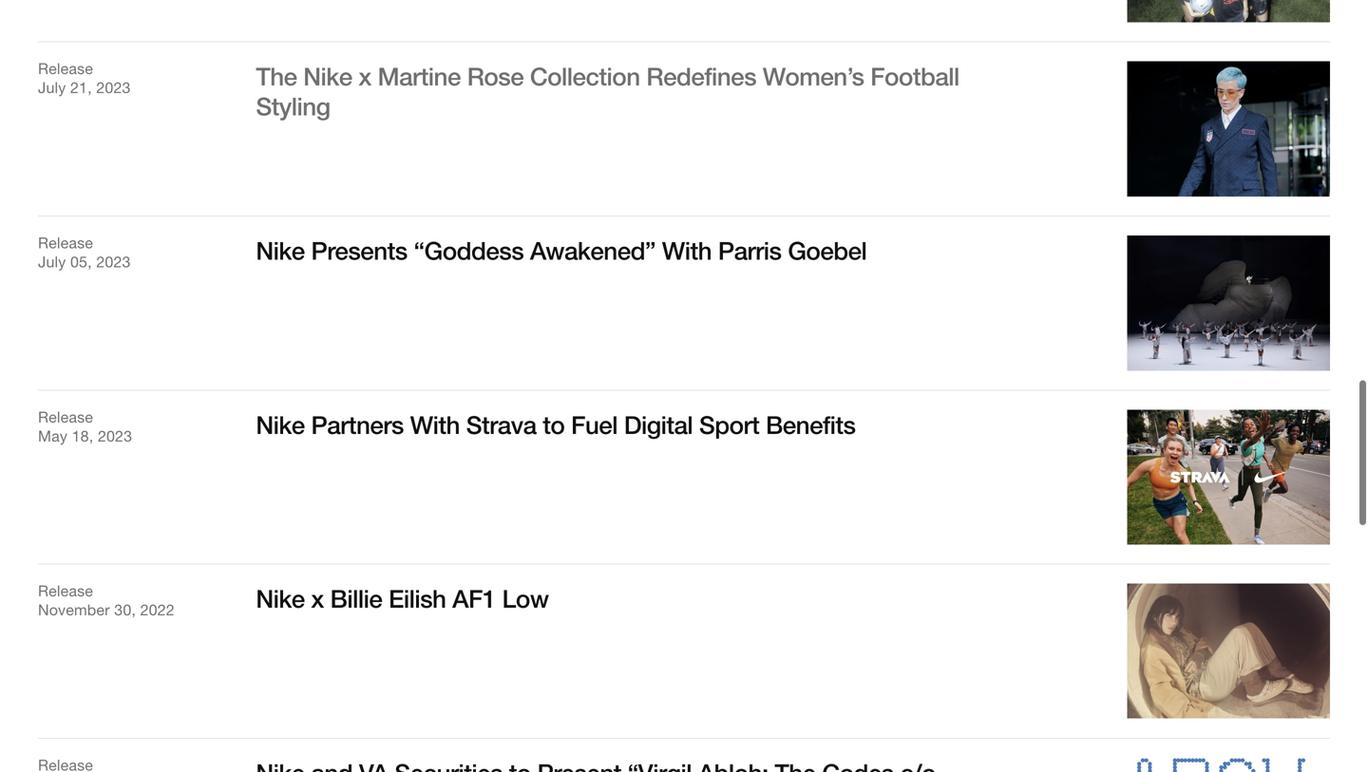 Task type: describe. For each thing, give the bounding box(es) containing it.
2022
[[140, 602, 175, 619]]

0 horizontal spatial with
[[410, 410, 460, 439]]

release july 21, 2023
[[38, 60, 131, 97]]

release for nike partners with strava to fuel digital sport benefits
[[38, 409, 93, 426]]

1 horizontal spatial with
[[662, 236, 712, 265]]

redefines
[[647, 61, 757, 91]]

styling
[[256, 91, 330, 121]]

codes main lockup image
[[1128, 758, 1331, 773]]

nike for presents
[[256, 236, 305, 265]]

awakened"
[[530, 236, 656, 265]]

2023 for the nike x martine rose collection redefines women's football styling
[[96, 79, 131, 97]]

2023 for nike presents "goddess awakened" with parris goebel
[[96, 253, 131, 271]]

football
[[871, 61, 960, 91]]

nike for partners
[[256, 410, 305, 439]]

2023 for nike partners with strava to fuel digital sport benefits
[[98, 428, 132, 445]]

release for the nike x martine rose collection redefines women's football styling
[[38, 60, 93, 78]]

presents
[[311, 236, 408, 265]]

the
[[256, 61, 297, 91]]

nike inside 'the nike x martine rose collection redefines women's football styling'
[[303, 61, 352, 91]]

goebel
[[788, 236, 867, 265]]

may
[[38, 428, 68, 445]]

parris
[[718, 236, 782, 265]]

nike partners with strava to fuel digital sport benefits
[[256, 410, 856, 439]]

partners
[[311, 410, 404, 439]]

july for nike
[[38, 253, 66, 271]]

release for nike presents "goddess awakened" with parris goebel
[[38, 234, 93, 252]]

collection
[[530, 61, 640, 91]]

benefits
[[766, 410, 856, 439]]

nike x billie eilish af1 low
[[256, 584, 549, 614]]

women's
[[763, 61, 864, 91]]

af1
[[453, 584, 496, 614]]

sport
[[699, 410, 760, 439]]

november
[[38, 602, 110, 619]]

1 vertical spatial x
[[311, 584, 324, 614]]



Task type: vqa. For each thing, say whether or not it's contained in the screenshot.
second July
yes



Task type: locate. For each thing, give the bounding box(es) containing it.
x
[[359, 61, 371, 91], [311, 584, 324, 614]]

2 july from the top
[[38, 253, 66, 271]]

2 vertical spatial 2023
[[98, 428, 132, 445]]

2023
[[96, 79, 131, 97], [96, 253, 131, 271], [98, 428, 132, 445]]

release inside release november 30, 2022
[[38, 583, 93, 600]]

the nike x martine rose collection redefines women's football styling
[[256, 61, 960, 121]]

2023 right 21,
[[96, 79, 131, 97]]

july left 21,
[[38, 79, 66, 97]]

release
[[38, 60, 93, 78], [38, 234, 93, 252], [38, 409, 93, 426], [38, 583, 93, 600]]

0 vertical spatial july
[[38, 79, 66, 97]]

nike left partners
[[256, 410, 305, 439]]

july
[[38, 79, 66, 97], [38, 253, 66, 271]]

21,
[[70, 79, 92, 97]]

release inside release july 05, 2023
[[38, 234, 93, 252]]

with left the strava
[[410, 410, 460, 439]]

0 horizontal spatial x
[[311, 584, 324, 614]]

2 release from the top
[[38, 234, 93, 252]]

nike
[[303, 61, 352, 91], [256, 236, 305, 265], [256, 410, 305, 439], [256, 584, 305, 614]]

05,
[[70, 253, 92, 271]]

release inside release july 21, 2023
[[38, 60, 93, 78]]

july inside release july 21, 2023
[[38, 79, 66, 97]]

30,
[[114, 602, 136, 619]]

rose
[[467, 61, 524, 91]]

digital
[[624, 410, 693, 439]]

2023 inside release july 05, 2023
[[96, 253, 131, 271]]

july for the
[[38, 79, 66, 97]]

release up november
[[38, 583, 93, 600]]

release may 18, 2023
[[38, 409, 132, 445]]

x left billie
[[311, 584, 324, 614]]

billie
[[330, 584, 382, 614]]

release up 05,
[[38, 234, 93, 252]]

0 vertical spatial x
[[359, 61, 371, 91]]

with left parris in the top of the page
[[662, 236, 712, 265]]

martine
[[378, 61, 461, 91]]

release for nike x billie eilish af1 low
[[38, 583, 93, 600]]

july left 05,
[[38, 253, 66, 271]]

2023 inside the release may 18, 2023
[[98, 428, 132, 445]]

july inside release july 05, 2023
[[38, 253, 66, 271]]

release inside the release may 18, 2023
[[38, 409, 93, 426]]

1 release from the top
[[38, 60, 93, 78]]

release july 05, 2023
[[38, 234, 131, 271]]

1 horizontal spatial x
[[359, 61, 371, 91]]

strava
[[466, 410, 537, 439]]

release november 30, 2022
[[38, 583, 175, 619]]

3 release from the top
[[38, 409, 93, 426]]

x left martine at the left of page
[[359, 61, 371, 91]]

billieaf1 campaign hero2 image
[[1128, 584, 1331, 719]]

2023 inside release july 21, 2023
[[96, 79, 131, 97]]

18,
[[72, 428, 93, 445]]

2023 right 18,
[[98, 428, 132, 445]]

1 vertical spatial with
[[410, 410, 460, 439]]

to
[[543, 410, 565, 439]]

nike presents "goddess awakened" with parris goebel
[[256, 236, 867, 265]]

nike for x
[[256, 584, 305, 614]]

release up 21,
[[38, 60, 93, 78]]

fuel
[[571, 410, 618, 439]]

eilish
[[389, 584, 446, 614]]

1 july from the top
[[38, 79, 66, 97]]

0 vertical spatial 2023
[[96, 79, 131, 97]]

low
[[502, 584, 549, 614]]

x inside 'the nike x martine rose collection redefines women's football styling'
[[359, 61, 371, 91]]

release up may
[[38, 409, 93, 426]]

2023 right 05,
[[96, 253, 131, 271]]

"goddess
[[414, 236, 524, 265]]

nike left presents
[[256, 236, 305, 265]]

1 vertical spatial 2023
[[96, 253, 131, 271]]

nike up styling
[[303, 61, 352, 91]]

nike left billie
[[256, 584, 305, 614]]

1 vertical spatial july
[[38, 253, 66, 271]]

0 vertical spatial with
[[662, 236, 712, 265]]

with
[[662, 236, 712, 265], [410, 410, 460, 439]]

4 release from the top
[[38, 583, 93, 600]]



